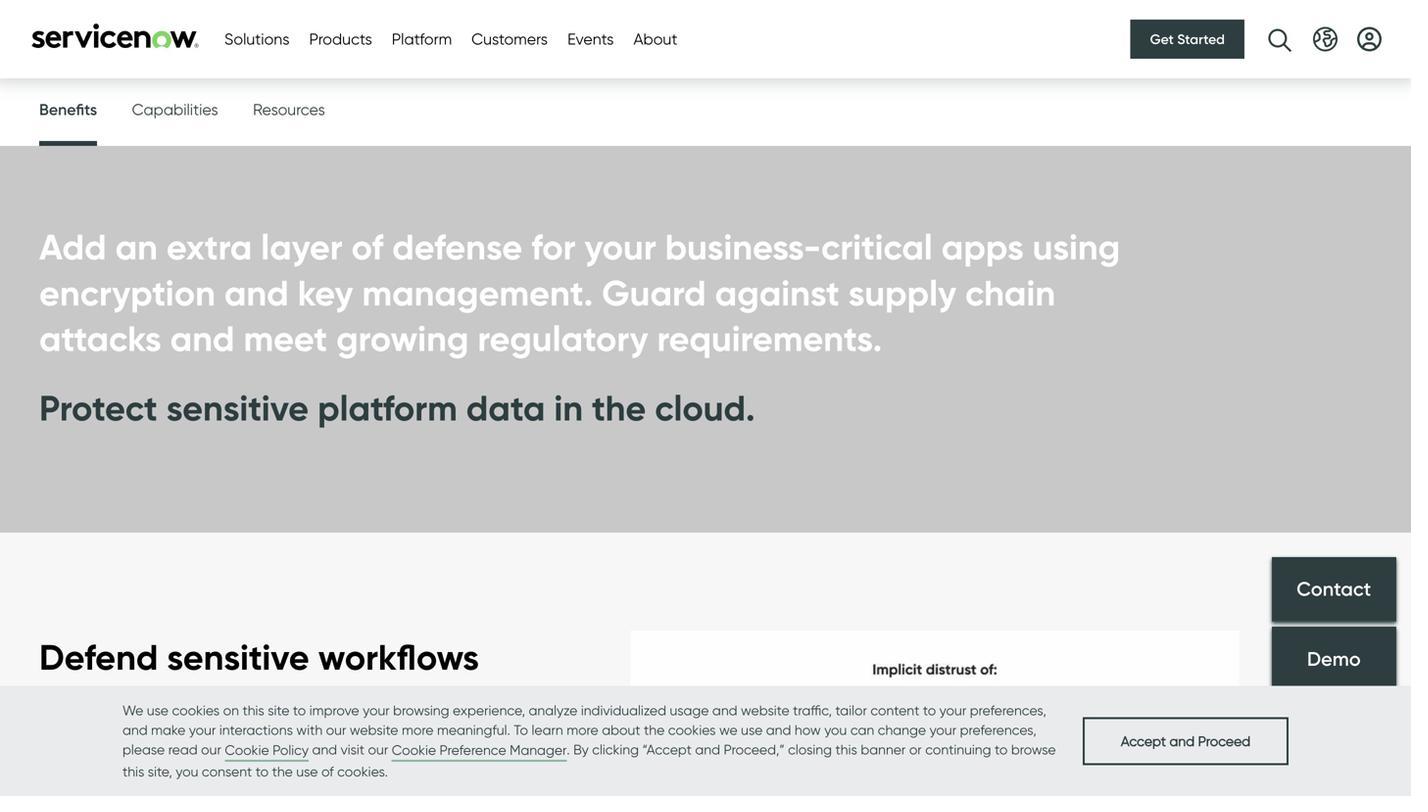 Task type: vqa. For each thing, say whether or not it's contained in the screenshot.
changes
no



Task type: describe. For each thing, give the bounding box(es) containing it.
an
[[115, 225, 158, 269]]

of inside . by clicking "accept and proceed," closing this banner or continuing to browse this site, you consent to the use of cookies.
[[321, 764, 334, 781]]

accept
[[1121, 733, 1166, 750]]

cookie preference manager link
[[392, 741, 567, 762]]

1 vertical spatial preferences,
[[960, 722, 1037, 739]]

accept and proceed button
[[1083, 718, 1289, 766]]

use inside . by clicking "accept and proceed," closing this banner or continuing to browse this site, you consent to the use of cookies.
[[296, 764, 318, 781]]

for
[[531, 225, 576, 269]]

clicking
[[592, 742, 639, 759]]

get
[[1150, 31, 1174, 48]]

can
[[851, 722, 874, 739]]

the inside we use cookies on this site to improve your browsing experience, analyze individualized usage and website traffic, tailor content to your preferences, and make your interactions with our website more meaningful. to learn more about the cookies we use and how you can change your preferences, please read our
[[644, 722, 665, 739]]

site,
[[148, 764, 172, 781]]

resources
[[253, 100, 325, 119]]

0 horizontal spatial website
[[350, 722, 398, 739]]

our inside cookie policy and visit our cookie preference manager
[[368, 742, 388, 759]]

meet
[[243, 317, 327, 361]]

business-
[[665, 225, 821, 269]]

events
[[568, 29, 614, 49]]

this inside we use cookies on this site to improve your browsing experience, analyze individualized usage and website traffic, tailor content to your preferences, and make your interactions with our website more meaningful. to learn more about the cookies we use and how you can change your preferences, please read our
[[243, 703, 264, 719]]

enforce least privilege
[[78, 747, 298, 773]]

sensitive for defend
[[167, 636, 309, 680]]

solutions button
[[224, 27, 290, 51]]

regulatory
[[478, 317, 648, 361]]

customers
[[472, 29, 548, 49]]

individualized
[[581, 703, 666, 719]]

on
[[223, 703, 239, 719]]

guard
[[602, 271, 706, 315]]

we use cookies on this site to improve your browsing experience, analyze individualized usage and website traffic, tailor content to your preferences, and make your interactions with our website more meaningful. to learn more about the cookies we use and how you can change your preferences, please read our
[[123, 703, 1047, 759]]

key
[[298, 271, 353, 315]]

in
[[554, 387, 583, 430]]

closing
[[788, 742, 832, 759]]

cookie policy link
[[225, 741, 309, 762]]

least
[[158, 747, 207, 773]]

tailor
[[835, 703, 867, 719]]

you inside we use cookies on this site to improve your browsing experience, analyze individualized usage and website traffic, tailor content to your preferences, and make your interactions with our website more meaningful. to learn more about the cookies we use and how you can change your preferences, please read our
[[824, 722, 847, 739]]

privilege
[[212, 747, 298, 773]]

1 more from the left
[[402, 722, 434, 739]]

change
[[878, 722, 926, 739]]

benefits link
[[39, 75, 97, 149]]

"accept
[[642, 742, 692, 759]]

of inside add an extra layer of defense for your business-critical apps using encryption and key management. guard against supply chain attacks and meet growing regulatory requirements.
[[351, 225, 383, 269]]

go to servicenow account image
[[1357, 27, 1382, 51]]

0 vertical spatial preferences,
[[970, 703, 1047, 719]]

add
[[39, 225, 106, 269]]

by
[[573, 742, 589, 759]]

1 vertical spatial this
[[836, 742, 857, 759]]

analyze
[[529, 703, 578, 719]]

improve
[[309, 703, 359, 719]]

attacks
[[39, 317, 161, 361]]

the inside . by clicking "accept and proceed," closing this banner or continuing to browse this site, you consent to the use of cookies.
[[272, 764, 293, 781]]

to up the change
[[923, 703, 936, 719]]

demo link
[[1272, 627, 1397, 692]]

add an extra layer of defense for your business-critical apps using encryption and key management. guard against supply chain attacks and meet growing regulatory requirements.
[[39, 225, 1120, 361]]

preference
[[440, 742, 506, 759]]

products button
[[309, 27, 372, 51]]

traffic,
[[793, 703, 832, 719]]

requirements.
[[657, 317, 882, 361]]

continuing
[[925, 742, 991, 759]]

platform button
[[392, 27, 452, 51]]

. by clicking "accept and proceed," closing this banner or continuing to browse this site, you consent to the use of cookies.
[[123, 742, 1056, 781]]

chain
[[965, 271, 1056, 315]]

capabilities
[[132, 100, 218, 119]]

browsing
[[393, 703, 449, 719]]

or
[[909, 742, 922, 759]]

to down cookie policy link
[[256, 764, 269, 781]]

content
[[871, 703, 920, 719]]

0 vertical spatial website
[[741, 703, 790, 719]]

how
[[795, 722, 821, 739]]

0 vertical spatial the
[[592, 387, 646, 430]]

growing
[[336, 317, 469, 361]]

proceed,"
[[724, 742, 785, 759]]

platform
[[318, 387, 457, 430]]

cookies.
[[337, 764, 388, 781]]

consent
[[202, 764, 252, 781]]

defense
[[392, 225, 523, 269]]

please
[[123, 742, 165, 759]]

supply
[[849, 271, 957, 315]]



Task type: locate. For each thing, give the bounding box(es) containing it.
read
[[168, 742, 198, 759]]

experience,
[[453, 703, 525, 719]]

extra
[[167, 225, 252, 269]]

layer
[[261, 225, 343, 269]]

sensitive up on in the bottom left of the page
[[167, 636, 309, 680]]

use
[[147, 703, 169, 719], [741, 722, 763, 739], [296, 764, 318, 781]]

started
[[1177, 31, 1225, 48]]

0 vertical spatial use
[[147, 703, 169, 719]]

site
[[268, 703, 290, 719]]

we
[[123, 703, 143, 719]]

more down browsing
[[402, 722, 434, 739]]

you down tailor at right
[[824, 722, 847, 739]]

sensitive
[[166, 387, 309, 430], [167, 636, 309, 680]]

1 horizontal spatial cookies
[[668, 722, 716, 739]]

2 defend data in the cloud with servicenow vault. image from the left
[[872, 0, 1411, 74]]

to
[[293, 703, 306, 719], [923, 703, 936, 719], [995, 742, 1008, 759], [256, 764, 269, 781]]

sensitive for protect
[[166, 387, 309, 430]]

2 more from the left
[[567, 722, 599, 739]]

resources link
[[253, 75, 325, 144]]

cloud.
[[655, 387, 755, 430]]

1 horizontal spatial more
[[567, 722, 599, 739]]

products
[[309, 29, 372, 49]]

0 horizontal spatial use
[[147, 703, 169, 719]]

defend
[[39, 636, 158, 680]]

1 vertical spatial cookies
[[668, 722, 716, 739]]

platform
[[392, 29, 452, 49]]

to left the browse
[[995, 742, 1008, 759]]

you inside . by clicking "accept and proceed," closing this banner or continuing to browse this site, you consent to the use of cookies.
[[176, 764, 198, 781]]

and inside . by clicking "accept and proceed," closing this banner or continuing to browse this site, you consent to the use of cookies.
[[695, 742, 720, 759]]

2 horizontal spatial our
[[368, 742, 388, 759]]

2 horizontal spatial this
[[836, 742, 857, 759]]

this up interactions
[[243, 703, 264, 719]]

meaningful.
[[437, 722, 510, 739]]

1 defend data in the cloud with servicenow vault. image from the left
[[0, 0, 1411, 77]]

0 vertical spatial you
[[824, 722, 847, 739]]

of up key on the top of the page
[[351, 225, 383, 269]]

cookie down interactions
[[225, 742, 269, 759]]

this down the can on the bottom of page
[[836, 742, 857, 759]]

benefits
[[39, 100, 97, 119]]

preferences,
[[970, 703, 1047, 719], [960, 722, 1037, 739]]

contact link
[[1272, 558, 1397, 622]]

critical
[[821, 225, 933, 269]]

protect sensitive platform data in the cloud.
[[39, 387, 755, 430]]

policy
[[273, 742, 309, 759]]

about
[[634, 29, 678, 49]]

of
[[351, 225, 383, 269], [321, 764, 334, 781]]

management.
[[362, 271, 593, 315]]

1 horizontal spatial of
[[351, 225, 383, 269]]

1 vertical spatial website
[[350, 722, 398, 739]]

the
[[592, 387, 646, 430], [644, 722, 665, 739], [272, 764, 293, 781]]

0 horizontal spatial this
[[123, 764, 144, 781]]

0 vertical spatial this
[[243, 703, 264, 719]]

0 vertical spatial cookies
[[172, 703, 220, 719]]

2 vertical spatial this
[[123, 764, 144, 781]]

against
[[715, 271, 840, 315]]

1 horizontal spatial website
[[741, 703, 790, 719]]

use up proceed,"
[[741, 722, 763, 739]]

get started
[[1150, 31, 1225, 48]]

data
[[466, 387, 545, 430]]

0 horizontal spatial cookie
[[225, 742, 269, 759]]

enforce least privilege link
[[39, 736, 355, 785]]

demo
[[1307, 647, 1361, 671]]

0 horizontal spatial more
[[402, 722, 434, 739]]

banner
[[861, 742, 906, 759]]

2 vertical spatial the
[[272, 764, 293, 781]]

0 vertical spatial of
[[351, 225, 383, 269]]

use down policy
[[296, 764, 318, 781]]

solutions
[[224, 29, 290, 49]]

the right in
[[592, 387, 646, 430]]

get started link
[[1131, 20, 1245, 59]]

events button
[[568, 27, 614, 51]]

encryption
[[39, 271, 215, 315]]

website up visit
[[350, 722, 398, 739]]

we
[[719, 722, 738, 739]]

1 vertical spatial use
[[741, 722, 763, 739]]

sensitive down meet
[[166, 387, 309, 430]]

visit
[[341, 742, 365, 759]]

workflows
[[318, 636, 479, 680]]

cookies down usage
[[668, 722, 716, 739]]

cookies up make
[[172, 703, 220, 719]]

this down please on the bottom of the page
[[123, 764, 144, 781]]

use up make
[[147, 703, 169, 719]]

more up by
[[567, 722, 599, 739]]

our up consent
[[201, 742, 221, 759]]

1 vertical spatial of
[[321, 764, 334, 781]]

2 vertical spatial use
[[296, 764, 318, 781]]

1 horizontal spatial this
[[243, 703, 264, 719]]

about
[[602, 722, 641, 739]]

1 cookie from the left
[[225, 742, 269, 759]]

about button
[[634, 27, 678, 51]]

capabilities link
[[132, 75, 218, 144]]

proceed
[[1198, 733, 1251, 750]]

the up "accept
[[644, 722, 665, 739]]

2 horizontal spatial use
[[741, 722, 763, 739]]

0 vertical spatial sensitive
[[166, 387, 309, 430]]

cookies
[[172, 703, 220, 719], [668, 722, 716, 739]]

1 horizontal spatial our
[[326, 722, 346, 739]]

our
[[326, 722, 346, 739], [201, 742, 221, 759], [368, 742, 388, 759]]

0 horizontal spatial you
[[176, 764, 198, 781]]

to right site at left
[[293, 703, 306, 719]]

defend sensitive workflows
[[39, 636, 479, 680]]

1 vertical spatial sensitive
[[167, 636, 309, 680]]

of left cookies. at the bottom left
[[321, 764, 334, 781]]

reduce attack surface and boost productivity image
[[631, 612, 1239, 797]]

you
[[824, 722, 847, 739], [176, 764, 198, 781]]

learn
[[532, 722, 563, 739]]

cookie down browsing
[[392, 742, 436, 759]]

browse
[[1011, 742, 1056, 759]]

2 cookie from the left
[[392, 742, 436, 759]]

servicenow image
[[29, 23, 201, 49]]

defend data in the cloud with servicenow vault. image
[[0, 0, 1411, 77], [872, 0, 1411, 74]]

customers button
[[472, 27, 548, 51]]

our down the improve
[[326, 722, 346, 739]]

our right visit
[[368, 742, 388, 759]]

manager
[[510, 742, 567, 759]]

using
[[1033, 225, 1120, 269]]

to
[[514, 722, 528, 739]]

1 horizontal spatial cookie
[[392, 742, 436, 759]]

and inside cookie policy and visit our cookie preference manager
[[312, 742, 337, 759]]

1 vertical spatial the
[[644, 722, 665, 739]]

your inside add an extra layer of defense for your business-critical apps using encryption and key management. guard against supply chain attacks and meet growing regulatory requirements.
[[585, 225, 656, 269]]

enforce
[[78, 747, 152, 773]]

and inside accept and proceed button
[[1170, 733, 1195, 750]]

0 horizontal spatial of
[[321, 764, 334, 781]]

make
[[151, 722, 186, 739]]

usage
[[670, 703, 709, 719]]

interactions
[[219, 722, 293, 739]]

you down the read
[[176, 764, 198, 781]]

.
[[567, 742, 570, 759]]

1 horizontal spatial use
[[296, 764, 318, 781]]

protect
[[39, 387, 158, 430]]

1 vertical spatial you
[[176, 764, 198, 781]]

cookie policy and visit our cookie preference manager
[[225, 742, 567, 759]]

contact
[[1297, 577, 1372, 601]]

this
[[243, 703, 264, 719], [836, 742, 857, 759], [123, 764, 144, 781]]

the down policy
[[272, 764, 293, 781]]

1 horizontal spatial you
[[824, 722, 847, 739]]

accept and proceed
[[1121, 733, 1251, 750]]

0 horizontal spatial our
[[201, 742, 221, 759]]

apps
[[942, 225, 1024, 269]]

website up proceed,"
[[741, 703, 790, 719]]

0 horizontal spatial cookies
[[172, 703, 220, 719]]



